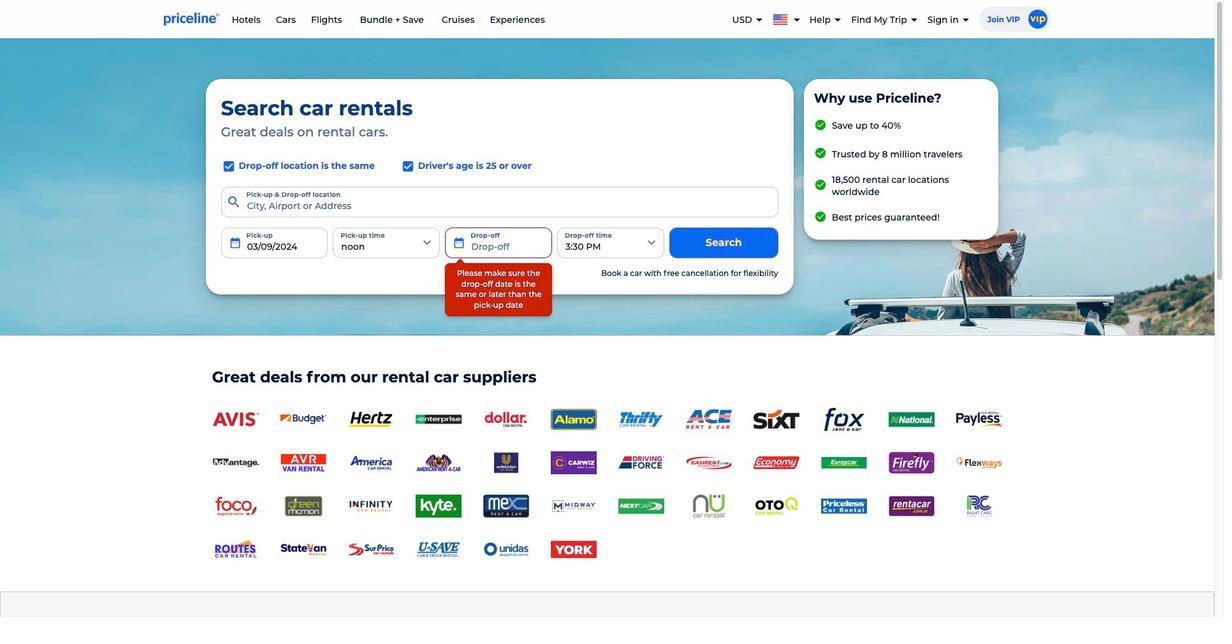 Task type: describe. For each thing, give the bounding box(es) containing it.
advantage image
[[213, 452, 259, 474]]

otoq image
[[753, 495, 799, 518]]

Pick-up field
[[221, 227, 328, 258]]

green motion image
[[280, 495, 326, 518]]

thrifty image
[[618, 408, 664, 431]]

york image
[[551, 538, 596, 561]]

carwiz image
[[551, 452, 596, 474]]

nü image
[[686, 495, 732, 518]]

sixt image
[[753, 408, 799, 431]]

mex image
[[483, 495, 529, 518]]

economy image
[[753, 452, 799, 474]]

u save image
[[415, 538, 461, 561]]

routes image
[[213, 538, 259, 561]]

europcar image
[[821, 452, 867, 474]]

vip badge icon image
[[1028, 10, 1047, 29]]

national image
[[888, 408, 934, 431]]

alamo image
[[551, 408, 596, 431]]

nextcar image
[[618, 495, 664, 518]]

foco image
[[213, 495, 259, 518]]

priceline.com home image
[[164, 12, 219, 26]]

priceless image
[[821, 495, 867, 518]]

calendar image
[[229, 236, 241, 249]]

state van rental image
[[280, 538, 326, 561]]

driving force image
[[618, 452, 664, 474]]



Task type: vqa. For each thing, say whether or not it's contained in the screenshot.
bottom the when
no



Task type: locate. For each thing, give the bounding box(es) containing it.
enterprise image
[[415, 408, 461, 431]]

america car rental image
[[348, 452, 394, 474]]

Drop-off field
[[445, 227, 552, 258]]

firefly image
[[888, 452, 934, 474]]

en us image
[[773, 12, 793, 25]]

fox image
[[821, 408, 867, 431]]

midway image
[[551, 495, 596, 518]]

surprice image
[[348, 538, 394, 561]]

easirent image
[[686, 452, 732, 474]]

right cars image
[[956, 495, 1002, 518]]

autounion image
[[483, 452, 529, 474]]

budget image
[[280, 408, 326, 431]]

payless image
[[956, 412, 1002, 428]]

american image
[[415, 452, 461, 474]]

calendar image
[[453, 236, 466, 249]]

ace image
[[686, 408, 732, 431]]

hertz image
[[348, 408, 394, 431]]

infinity image
[[348, 495, 394, 518]]

City, Airport or Address text field
[[221, 187, 778, 217]]

unidas image
[[483, 538, 529, 561]]

airport van rental image
[[280, 452, 326, 474]]

kyte image
[[415, 495, 461, 518]]

rentacar image
[[888, 495, 934, 518]]

dollar image
[[483, 408, 529, 431]]

avis image
[[213, 408, 259, 431]]

flexways image
[[956, 452, 1002, 474]]



